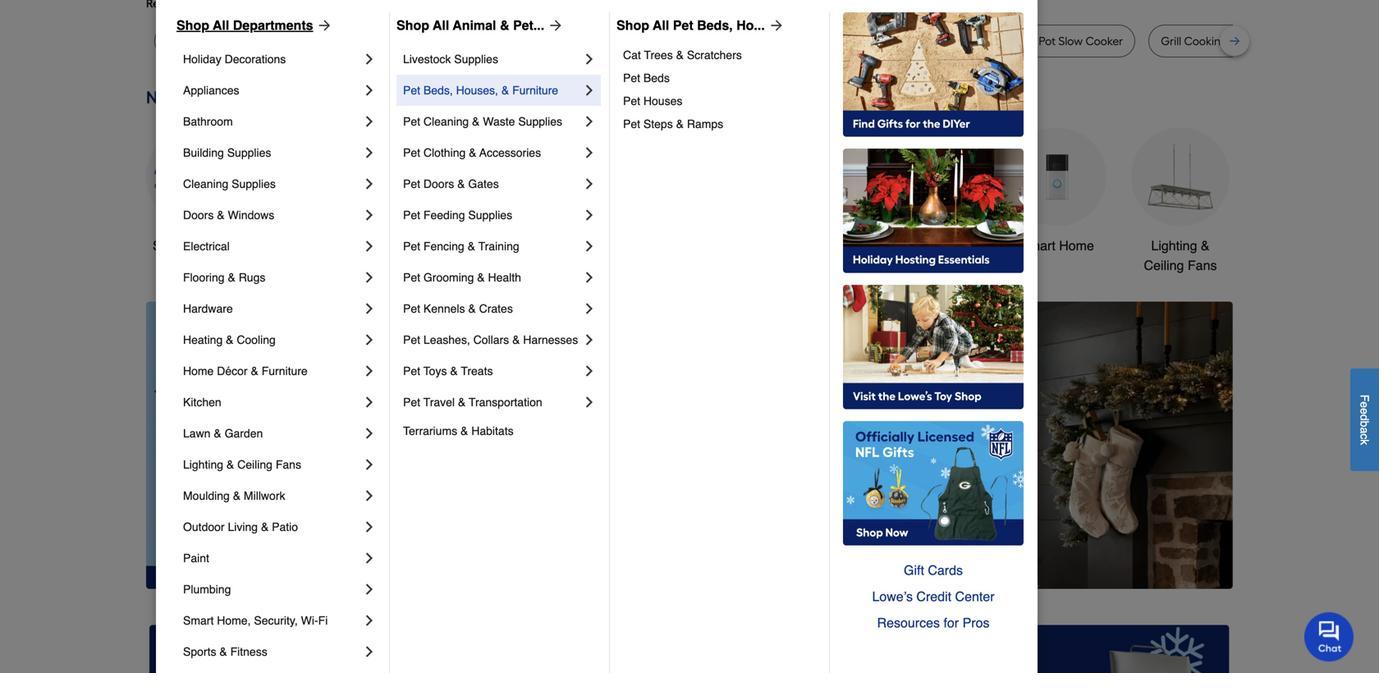 Task type: describe. For each thing, give the bounding box(es) containing it.
holiday
[[183, 53, 221, 66]]

pet for pet feeding supplies
[[403, 209, 420, 222]]

up to 35 percent off select small appliances. image
[[518, 625, 861, 673]]

triple
[[357, 34, 386, 48]]

transportation
[[469, 396, 543, 409]]

shop all animal & pet...
[[397, 18, 545, 33]]

chevron right image for cleaning supplies
[[361, 176, 378, 192]]

2 cooking from the left
[[1185, 34, 1228, 48]]

chevron right image for pet beds, houses, & furniture
[[581, 82, 598, 99]]

cleaning inside 'link'
[[424, 115, 469, 128]]

treats
[[461, 365, 493, 378]]

living
[[228, 521, 258, 534]]

1 horizontal spatial bathroom
[[906, 238, 963, 253]]

fans inside lighting & ceiling fans
[[1188, 258, 1217, 273]]

plumbing link
[[183, 574, 361, 605]]

pet for pet leashes, collars & harnesses
[[403, 333, 420, 347]]

arrow right image for shop all pet beds, ho...
[[765, 17, 785, 34]]

2 e from the top
[[1359, 408, 1372, 415]]

pet for pet travel & transportation
[[403, 396, 420, 409]]

furniture inside 'home décor & furniture' link
[[262, 365, 308, 378]]

chevron right image for outdoor living & patio
[[361, 519, 378, 535]]

arrow right image for shop all departments
[[313, 17, 333, 34]]

ramps
[[687, 117, 724, 131]]

chevron right image for lawn & garden
[[361, 425, 378, 442]]

kitchen
[[183, 396, 221, 409]]

warming
[[1275, 34, 1324, 48]]

1 horizontal spatial ceiling
[[1144, 258, 1185, 273]]

chevron right image for kitchen
[[361, 394, 378, 411]]

health
[[488, 271, 521, 284]]

electrical
[[183, 240, 230, 253]]

supplies inside 'link'
[[518, 115, 563, 128]]

lowe's credit center
[[873, 589, 995, 604]]

chevron right image for pet leashes, collars & harnesses
[[581, 332, 598, 348]]

supplies down pet doors & gates link
[[468, 209, 513, 222]]

gift cards
[[904, 563, 963, 578]]

electrical link
[[183, 231, 361, 262]]

shop for shop all pet beds, ho...
[[617, 18, 650, 33]]

pet...
[[513, 18, 545, 33]]

holiday hosting essentials. image
[[843, 149, 1024, 273]]

waste
[[483, 115, 515, 128]]

trees
[[644, 48, 673, 62]]

0 horizontal spatial cleaning
[[183, 177, 229, 191]]

pet feeding supplies link
[[403, 200, 581, 231]]

supplies for cleaning supplies
[[232, 177, 276, 191]]

pet fencing & training link
[[403, 231, 581, 262]]

all for pet
[[653, 18, 670, 33]]

chevron right image for pet doors & gates
[[581, 176, 598, 192]]

chevron right image for pet feeding supplies
[[581, 207, 598, 223]]

1 cooker from the left
[[416, 34, 453, 48]]

c
[[1359, 434, 1372, 440]]

pros
[[963, 616, 990, 631]]

pet beds, houses, & furniture
[[403, 84, 559, 97]]

tools inside the outdoor tools & equipment
[[815, 238, 846, 253]]

& inside "link"
[[228, 271, 236, 284]]

chevron right image for lighting & ceiling fans
[[361, 457, 378, 473]]

toys
[[424, 365, 447, 378]]

pet for pet grooming & health
[[403, 271, 420, 284]]

0 horizontal spatial beds,
[[424, 84, 453, 97]]

décor
[[217, 365, 248, 378]]

shop all deals link
[[146, 128, 245, 256]]

doors & windows link
[[183, 200, 361, 231]]

f e e d b a c k
[[1359, 395, 1372, 445]]

chevron right image for heating & cooling
[[361, 332, 378, 348]]

building supplies link
[[183, 137, 361, 168]]

triple slow cooker
[[357, 34, 453, 48]]

b
[[1359, 421, 1372, 427]]

0 vertical spatial bathroom
[[183, 115, 233, 128]]

appliances
[[183, 84, 239, 97]]

pot for crock pot slow cooker
[[1039, 34, 1056, 48]]

chevron right image for home décor & furniture
[[361, 363, 378, 379]]

resources for pros
[[878, 616, 990, 631]]

f e e d b a c k button
[[1351, 369, 1380, 471]]

pet steps & ramps
[[623, 117, 724, 131]]

harnesses
[[523, 333, 578, 347]]

2 cooker from the left
[[1086, 34, 1124, 48]]

outdoor tools & equipment link
[[762, 128, 861, 275]]

1 cooking from the left
[[811, 34, 855, 48]]

cards
[[928, 563, 963, 578]]

resources
[[878, 616, 940, 631]]

pet beds
[[623, 71, 670, 85]]

moulding & millwork
[[183, 489, 285, 503]]

pet for pet beds
[[623, 71, 641, 85]]

0 vertical spatial lighting & ceiling fans
[[1144, 238, 1217, 273]]

chevron right image for pet kennels & crates
[[581, 301, 598, 317]]

smart for smart home, security, wi-fi
[[183, 614, 214, 627]]

fitness
[[230, 645, 267, 659]]

doors & windows
[[183, 209, 275, 222]]

shop all deals
[[153, 238, 238, 253]]

home inside smart home 'link'
[[1060, 238, 1095, 253]]

gift
[[904, 563, 925, 578]]

chevron right image for pet fencing & training
[[581, 238, 598, 255]]

sports & fitness link
[[183, 636, 361, 668]]

shop these last-minute gifts. $99 or less. quantities are limited and won't last. image
[[146, 302, 411, 589]]

outdoor for outdoor tools & equipment
[[764, 238, 812, 253]]

furniture inside pet beds, houses, & furniture link
[[512, 84, 559, 97]]

paint link
[[183, 543, 361, 574]]

pet for pet clothing & accessories
[[403, 146, 420, 159]]

chevron right image for bathroom
[[361, 113, 378, 130]]

accessories
[[480, 146, 541, 159]]

chevron right image for pet grooming & health
[[581, 269, 598, 286]]

rugs
[[239, 271, 266, 284]]

pet for pet steps & ramps
[[623, 117, 641, 131]]

terrariums & habitats
[[403, 425, 514, 438]]

livestock supplies link
[[403, 44, 581, 75]]

officially licensed n f l gifts. shop now. image
[[843, 421, 1024, 546]]

moulding
[[183, 489, 230, 503]]

chevron right image for building supplies
[[361, 145, 378, 161]]

chevron right image for hardware
[[361, 301, 378, 317]]

garden
[[225, 427, 263, 440]]

0 horizontal spatial fans
[[276, 458, 301, 471]]

chevron right image for electrical
[[361, 238, 378, 255]]

crock pot cooking pot
[[758, 34, 875, 48]]

chevron right image for plumbing
[[361, 581, 378, 598]]

visit the lowe's toy shop. image
[[843, 285, 1024, 410]]

pet kennels & crates link
[[403, 293, 581, 324]]

shop all pet beds, ho... link
[[617, 16, 785, 35]]

pet houses
[[623, 94, 683, 108]]

decorations for holiday
[[225, 53, 286, 66]]

for
[[944, 616, 959, 631]]

pet cleaning & waste supplies
[[403, 115, 563, 128]]

microwave
[[491, 34, 548, 48]]

pet clothing & accessories link
[[403, 137, 581, 168]]

cleaning supplies link
[[183, 168, 361, 200]]

chevron right image for livestock supplies
[[581, 51, 598, 67]]

chevron right image for moulding & millwork
[[361, 488, 378, 504]]

gates
[[468, 177, 499, 191]]

0 horizontal spatial doors
[[183, 209, 214, 222]]

pet grooming & health link
[[403, 262, 581, 293]]

resources for pros link
[[843, 610, 1024, 636]]

patio
[[272, 521, 298, 534]]

shop all departments
[[177, 18, 313, 33]]

1 horizontal spatial lighting & ceiling fans link
[[1132, 128, 1230, 275]]

chevron right image for smart home, security, wi-fi
[[361, 613, 378, 629]]

1 e from the top
[[1359, 402, 1372, 408]]

flooring
[[183, 271, 225, 284]]

paint
[[183, 552, 209, 565]]

lawn & garden link
[[183, 418, 361, 449]]

tools link
[[393, 128, 491, 256]]



Task type: locate. For each thing, give the bounding box(es) containing it.
pet steps & ramps link
[[623, 113, 818, 136]]

all inside shop all pet beds, ho... link
[[653, 18, 670, 33]]

shop for shop all departments
[[177, 18, 209, 33]]

gift cards link
[[843, 558, 1024, 584]]

shop up holiday
[[177, 18, 209, 33]]

doors up feeding
[[424, 177, 454, 191]]

cooking
[[811, 34, 855, 48], [1185, 34, 1228, 48]]

arrow right image up holiday decorations link
[[313, 17, 333, 34]]

2 arrow right image from the left
[[765, 17, 785, 34]]

cooker left "grill"
[[1086, 34, 1124, 48]]

ho...
[[737, 18, 765, 33]]

clothing
[[424, 146, 466, 159]]

pet fencing & training
[[403, 240, 520, 253]]

outdoor up equipment
[[764, 238, 812, 253]]

home,
[[217, 614, 251, 627]]

chevron right image for pet clothing & accessories
[[581, 145, 598, 161]]

chevron right image for appliances
[[361, 82, 378, 99]]

3 shop from the left
[[617, 18, 650, 33]]

beds, up scratchers
[[697, 18, 733, 33]]

pet inside 'link'
[[403, 115, 420, 128]]

chevron right image for doors & windows
[[361, 207, 378, 223]]

supplies up houses, on the left top of the page
[[454, 53, 498, 66]]

pet leashes, collars & harnesses link
[[403, 324, 581, 356]]

collars
[[474, 333, 509, 347]]

cooling
[[237, 333, 276, 347]]

all inside shop all departments link
[[213, 18, 229, 33]]

pet for pet fencing & training
[[403, 240, 420, 253]]

1 horizontal spatial beds,
[[697, 18, 733, 33]]

shop up triple slow cooker
[[397, 18, 429, 33]]

leashes,
[[424, 333, 470, 347]]

75 percent off all artificial christmas trees, holiday lights and more. image
[[438, 302, 1233, 589]]

outdoor inside outdoor living & patio link
[[183, 521, 225, 534]]

0 horizontal spatial bathroom link
[[183, 106, 361, 137]]

0 horizontal spatial shop
[[177, 18, 209, 33]]

chevron right image
[[361, 51, 378, 67], [581, 51, 598, 67], [581, 82, 598, 99], [581, 113, 598, 130], [581, 145, 598, 161], [581, 176, 598, 192], [361, 207, 378, 223], [581, 207, 598, 223], [361, 269, 378, 286], [581, 269, 598, 286], [361, 301, 378, 317], [361, 332, 378, 348], [361, 363, 378, 379], [361, 394, 378, 411], [581, 394, 598, 411], [361, 488, 378, 504], [361, 519, 378, 535]]

lawn
[[183, 427, 211, 440]]

scroll to item #5 image
[[913, 560, 952, 566]]

holiday decorations
[[183, 53, 286, 66]]

fans
[[1188, 258, 1217, 273], [276, 458, 301, 471]]

k
[[1359, 440, 1372, 445]]

fencing
[[424, 240, 465, 253]]

& inside 'link'
[[472, 115, 480, 128]]

1 horizontal spatial furniture
[[512, 84, 559, 97]]

christmas
[[535, 238, 595, 253]]

pet grooming & health
[[403, 271, 521, 284]]

1 horizontal spatial doors
[[424, 177, 454, 191]]

1 horizontal spatial crock
[[1006, 34, 1036, 48]]

0 horizontal spatial crock
[[758, 34, 789, 48]]

pet doors & gates
[[403, 177, 499, 191]]

chevron right image for pet toys & treats
[[581, 363, 598, 379]]

christmas decorations
[[530, 238, 600, 273]]

supplies for building supplies
[[227, 146, 271, 159]]

1 vertical spatial lighting
[[183, 458, 223, 471]]

home décor & furniture link
[[183, 356, 361, 387]]

pet toys & treats link
[[403, 356, 581, 387]]

all for deals
[[187, 238, 201, 253]]

pet for pet cleaning & waste supplies
[[403, 115, 420, 128]]

supplies up windows
[[232, 177, 276, 191]]

0 horizontal spatial slow
[[389, 34, 413, 48]]

1 crock from the left
[[758, 34, 789, 48]]

1 horizontal spatial bathroom link
[[885, 128, 984, 256]]

chevron right image for pet travel & transportation
[[581, 394, 598, 411]]

cleaning up the clothing
[[424, 115, 469, 128]]

lowe's
[[873, 589, 913, 604]]

arrow right image inside shop all pet beds, ho... link
[[765, 17, 785, 34]]

e
[[1359, 402, 1372, 408], [1359, 408, 1372, 415]]

0 vertical spatial decorations
[[225, 53, 286, 66]]

0 horizontal spatial tools
[[426, 238, 457, 253]]

millwork
[[244, 489, 285, 503]]

1 horizontal spatial smart
[[1021, 238, 1056, 253]]

pet for pet kennels & crates
[[403, 302, 420, 315]]

cleaning
[[424, 115, 469, 128], [183, 177, 229, 191]]

2 tools from the left
[[815, 238, 846, 253]]

1 shop from the left
[[177, 18, 209, 33]]

supplies inside "link"
[[454, 53, 498, 66]]

0 horizontal spatial furniture
[[262, 365, 308, 378]]

chat invite button image
[[1305, 612, 1355, 662]]

recommended searches for you heading
[[146, 0, 1233, 11]]

beds, down livestock
[[424, 84, 453, 97]]

1 vertical spatial beds,
[[424, 84, 453, 97]]

1 horizontal spatial lighting & ceiling fans
[[1144, 238, 1217, 273]]

1 vertical spatial decorations
[[530, 258, 600, 273]]

outdoor for outdoor living & patio
[[183, 521, 225, 534]]

1 horizontal spatial lighting
[[1152, 238, 1198, 253]]

1 vertical spatial ceiling
[[237, 458, 273, 471]]

lighting
[[1152, 238, 1198, 253], [183, 458, 223, 471]]

all for departments
[[213, 18, 229, 33]]

0 vertical spatial cleaning
[[424, 115, 469, 128]]

chevron right image
[[361, 82, 378, 99], [361, 113, 378, 130], [361, 145, 378, 161], [361, 176, 378, 192], [361, 238, 378, 255], [581, 238, 598, 255], [581, 301, 598, 317], [581, 332, 598, 348], [581, 363, 598, 379], [361, 425, 378, 442], [361, 457, 378, 473], [361, 550, 378, 567], [361, 581, 378, 598], [361, 613, 378, 629], [361, 644, 378, 660]]

beds,
[[697, 18, 733, 33], [424, 84, 453, 97]]

0 horizontal spatial smart
[[183, 614, 214, 627]]

2 shop from the left
[[397, 18, 429, 33]]

0 vertical spatial fans
[[1188, 258, 1217, 273]]

cat
[[623, 48, 641, 62]]

pet
[[673, 18, 694, 33], [623, 71, 641, 85], [403, 84, 420, 97], [623, 94, 641, 108], [403, 115, 420, 128], [623, 117, 641, 131], [403, 146, 420, 159], [403, 177, 420, 191], [403, 209, 420, 222], [403, 240, 420, 253], [403, 271, 420, 284], [403, 302, 420, 315], [403, 333, 420, 347], [403, 365, 420, 378], [403, 396, 420, 409]]

shop all departments link
[[177, 16, 333, 35]]

1 horizontal spatial slow
[[1059, 34, 1083, 48]]

smart home link
[[1008, 128, 1107, 256]]

supplies right waste
[[518, 115, 563, 128]]

pet for pet beds, houses, & furniture
[[403, 84, 420, 97]]

hardware link
[[183, 293, 361, 324]]

2 pot from the left
[[858, 34, 875, 48]]

plumbing
[[183, 583, 231, 596]]

1 horizontal spatial cooking
[[1185, 34, 1228, 48]]

chevron right image for pet cleaning & waste supplies
[[581, 113, 598, 130]]

shop all pet beds, ho...
[[617, 18, 765, 33]]

instant pot
[[912, 34, 968, 48]]

1 horizontal spatial cleaning
[[424, 115, 469, 128]]

0 horizontal spatial ceiling
[[237, 458, 273, 471]]

arrow right image up crock pot cooking pot
[[765, 17, 785, 34]]

crock for crock pot cooking pot
[[758, 34, 789, 48]]

1 vertical spatial outdoor
[[183, 521, 225, 534]]

smart home, security, wi-fi link
[[183, 605, 361, 636]]

0 horizontal spatial outdoor
[[183, 521, 225, 534]]

cleaning down building at the left top of page
[[183, 177, 229, 191]]

0 vertical spatial smart
[[1021, 238, 1056, 253]]

departments
[[233, 18, 313, 33]]

smart inside 'link'
[[1021, 238, 1056, 253]]

crock pot slow cooker
[[1006, 34, 1124, 48]]

all inside shop all animal & pet... link
[[433, 18, 449, 33]]

1 vertical spatial arrow right image
[[1203, 445, 1220, 462]]

beds
[[644, 71, 670, 85]]

3 pot from the left
[[951, 34, 968, 48]]

4 pot from the left
[[1039, 34, 1056, 48]]

0 vertical spatial ceiling
[[1144, 258, 1185, 273]]

0 horizontal spatial cooker
[[416, 34, 453, 48]]

outdoor living & patio link
[[183, 512, 361, 543]]

pet kennels & crates
[[403, 302, 513, 315]]

1 pot from the left
[[791, 34, 808, 48]]

0 horizontal spatial arrow right image
[[313, 17, 333, 34]]

microwave countertop
[[491, 34, 611, 48]]

1 vertical spatial doors
[[183, 209, 214, 222]]

0 vertical spatial lighting
[[1152, 238, 1198, 253]]

0 vertical spatial arrow right image
[[545, 17, 564, 34]]

steps
[[644, 117, 673, 131]]

cooker up livestock
[[416, 34, 453, 48]]

e up b at bottom
[[1359, 408, 1372, 415]]

pot for crock pot cooking pot
[[791, 34, 808, 48]]

arrow right image
[[545, 17, 564, 34], [1203, 445, 1220, 462]]

all up the holiday decorations
[[213, 18, 229, 33]]

new deals every day during 25 days of deals image
[[146, 84, 1233, 111]]

heating & cooling link
[[183, 324, 361, 356]]

1 horizontal spatial home
[[1060, 238, 1095, 253]]

1 horizontal spatial cooker
[[1086, 34, 1124, 48]]

0 horizontal spatial lighting & ceiling fans
[[183, 458, 301, 471]]

chevron right image for holiday decorations
[[361, 51, 378, 67]]

tools up equipment
[[815, 238, 846, 253]]

0 vertical spatial lighting & ceiling fans link
[[1132, 128, 1230, 275]]

1 horizontal spatial arrow right image
[[765, 17, 785, 34]]

2 crock from the left
[[1006, 34, 1036, 48]]

1 vertical spatial bathroom
[[906, 238, 963, 253]]

christmas decorations link
[[516, 128, 614, 275]]

home inside 'home décor & furniture' link
[[183, 365, 214, 378]]

e up the d
[[1359, 402, 1372, 408]]

1 horizontal spatial decorations
[[530, 258, 600, 273]]

crates
[[479, 302, 513, 315]]

windows
[[228, 209, 275, 222]]

outdoor living & patio
[[183, 521, 298, 534]]

instant
[[912, 34, 948, 48]]

0 vertical spatial outdoor
[[764, 238, 812, 253]]

terrariums & habitats link
[[403, 418, 598, 444]]

crock for crock pot slow cooker
[[1006, 34, 1036, 48]]

outdoor inside the outdoor tools & equipment
[[764, 238, 812, 253]]

sports
[[183, 645, 216, 659]]

0 vertical spatial doors
[[424, 177, 454, 191]]

decorations for christmas
[[530, 258, 600, 273]]

1 vertical spatial lighting & ceiling fans
[[183, 458, 301, 471]]

1 tools from the left
[[426, 238, 457, 253]]

chevron right image for paint
[[361, 550, 378, 567]]

0 vertical spatial beds,
[[697, 18, 733, 33]]

0 horizontal spatial lighting & ceiling fans link
[[183, 449, 361, 480]]

furniture up kitchen link
[[262, 365, 308, 378]]

1 vertical spatial furniture
[[262, 365, 308, 378]]

0 vertical spatial furniture
[[512, 84, 559, 97]]

arrow right image
[[313, 17, 333, 34], [765, 17, 785, 34]]

1 vertical spatial home
[[183, 365, 214, 378]]

tools down feeding
[[426, 238, 457, 253]]

moulding & millwork link
[[183, 480, 361, 512]]

all up trees
[[653, 18, 670, 33]]

decorations down 'christmas'
[[530, 258, 600, 273]]

1 horizontal spatial arrow right image
[[1203, 445, 1220, 462]]

livestock supplies
[[403, 53, 498, 66]]

shop for shop all animal & pet...
[[397, 18, 429, 33]]

supplies up cleaning supplies
[[227, 146, 271, 159]]

0 horizontal spatial lighting
[[183, 458, 223, 471]]

1 slow from the left
[[389, 34, 413, 48]]

scroll to item #4 element
[[870, 558, 913, 568]]

furniture up waste
[[512, 84, 559, 97]]

pet for pet doors & gates
[[403, 177, 420, 191]]

chevron right image for sports & fitness
[[361, 644, 378, 660]]

heating
[[183, 333, 223, 347]]

crock
[[758, 34, 789, 48], [1006, 34, 1036, 48]]

shop
[[153, 238, 183, 253]]

pet houses link
[[623, 90, 818, 113]]

2 slow from the left
[[1059, 34, 1083, 48]]

bathroom link
[[183, 106, 361, 137], [885, 128, 984, 256]]

1 vertical spatial cleaning
[[183, 177, 229, 191]]

doors up shop all deals
[[183, 209, 214, 222]]

1 arrow right image from the left
[[313, 17, 333, 34]]

0 horizontal spatial bathroom
[[183, 115, 233, 128]]

credit
[[917, 589, 952, 604]]

arrow right image inside shop all departments link
[[313, 17, 333, 34]]

building
[[183, 146, 224, 159]]

all right shop
[[187, 238, 201, 253]]

0 horizontal spatial cooking
[[811, 34, 855, 48]]

habitats
[[472, 425, 514, 438]]

all left animal
[[433, 18, 449, 33]]

doors
[[424, 177, 454, 191], [183, 209, 214, 222]]

up to 30 percent off select grills and accessories. image
[[887, 625, 1230, 673]]

0 horizontal spatial decorations
[[225, 53, 286, 66]]

shop up cat
[[617, 18, 650, 33]]

feeding
[[424, 209, 465, 222]]

crock down ho...
[[758, 34, 789, 48]]

lighting & ceiling fans link
[[1132, 128, 1230, 275], [183, 449, 361, 480]]

0 horizontal spatial home
[[183, 365, 214, 378]]

appliances link
[[183, 75, 361, 106]]

1 vertical spatial lighting & ceiling fans link
[[183, 449, 361, 480]]

furniture
[[512, 84, 559, 97], [262, 365, 308, 378]]

cat trees & scratchers
[[623, 48, 742, 62]]

get up to 2 free select tools or batteries when you buy 1 with select purchases. image
[[149, 625, 492, 673]]

1 horizontal spatial outdoor
[[764, 238, 812, 253]]

0 horizontal spatial arrow right image
[[545, 17, 564, 34]]

pet for pet toys & treats
[[403, 365, 420, 378]]

pet for pet houses
[[623, 94, 641, 108]]

smart for smart home
[[1021, 238, 1056, 253]]

equipment
[[780, 258, 843, 273]]

find gifts for the diyer. image
[[843, 12, 1024, 137]]

crock right instant pot
[[1006, 34, 1036, 48]]

1 vertical spatial smart
[[183, 614, 214, 627]]

2 horizontal spatial shop
[[617, 18, 650, 33]]

decorations down shop all departments link
[[225, 53, 286, 66]]

& inside the outdoor tools & equipment
[[850, 238, 858, 253]]

1 horizontal spatial tools
[[815, 238, 846, 253]]

sports & fitness
[[183, 645, 267, 659]]

outdoor down moulding
[[183, 521, 225, 534]]

travel
[[424, 396, 455, 409]]

1 vertical spatial fans
[[276, 458, 301, 471]]

grill
[[1161, 34, 1182, 48]]

all inside the shop all deals link
[[187, 238, 201, 253]]

houses,
[[456, 84, 498, 97]]

pet travel & transportation
[[403, 396, 543, 409]]

1 horizontal spatial shop
[[397, 18, 429, 33]]

pot for instant pot
[[951, 34, 968, 48]]

shop all animal & pet... link
[[397, 16, 564, 35]]

scroll to item #2 image
[[791, 560, 831, 566]]

all for animal
[[433, 18, 449, 33]]

supplies for livestock supplies
[[454, 53, 498, 66]]

building supplies
[[183, 146, 271, 159]]

holiday decorations link
[[183, 44, 361, 75]]

0 vertical spatial home
[[1060, 238, 1095, 253]]

1 horizontal spatial fans
[[1188, 258, 1217, 273]]

arrow right image inside shop all animal & pet... link
[[545, 17, 564, 34]]

chevron right image for flooring & rugs
[[361, 269, 378, 286]]



Task type: vqa. For each thing, say whether or not it's contained in the screenshot.
the Pet in "Pet Toys & Treats" link
yes



